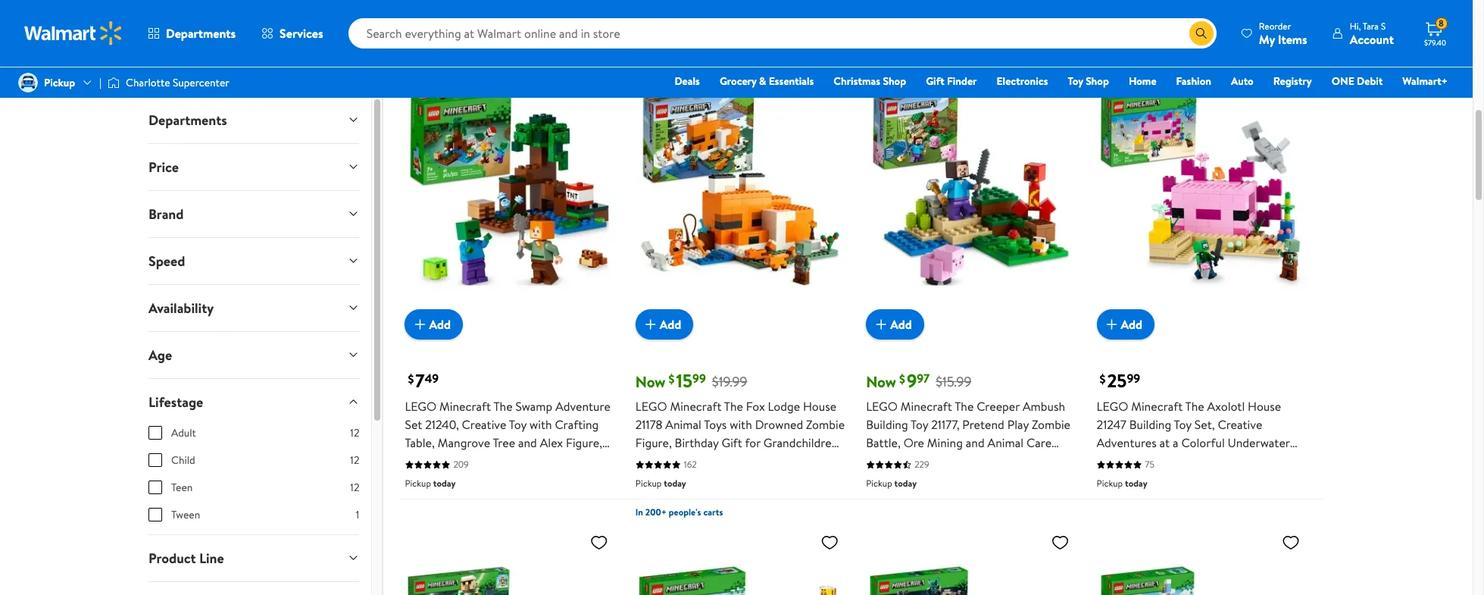 Task type: vqa. For each thing, say whether or not it's contained in the screenshot.


Task type: locate. For each thing, give the bounding box(es) containing it.
0 horizontal spatial building
[[866, 416, 909, 433]]

3 lego from the left
[[866, 398, 898, 415]]

2 horizontal spatial with
[[866, 453, 889, 469]]

and inside lego minecraft the swamp adventure set 21240, creative toy with crafting table, mangrove tree and alex figure, great stocking stuffer for kids
[[518, 434, 537, 451]]

building up at
[[1130, 416, 1172, 433]]

minecraft up at
[[1132, 398, 1183, 415]]

tab
[[136, 582, 372, 595]]

add to favorites list, lego minecraft the frozen peaks 21243, cave mountain set with steve, creeper, goat figures & accessories, icy biome toy for kids age 8 plus years old image
[[1282, 533, 1301, 552]]

boys inside "now $ 9 97 $15.99 lego minecraft the creeper ambush building toy 21177, pretend play zombie battle, ore mining and animal care with steve, baby pig & chicken minifigures, gift for kids, boys and girls age 7+ years old"
[[1000, 471, 1025, 488]]

lego up 21247
[[1097, 398, 1129, 415]]

with down fox
[[730, 416, 753, 433]]

0 horizontal spatial add to cart image
[[411, 315, 429, 334]]

3 add button from the left
[[866, 309, 925, 340]]

chicken
[[986, 453, 1028, 469]]

1 the from the left
[[494, 398, 513, 415]]

1 vertical spatial boys
[[1000, 471, 1025, 488]]

add to cart image for $19.99
[[642, 315, 660, 334]]

mining
[[928, 434, 963, 451]]

1 vertical spatial girls
[[1050, 471, 1074, 488]]

great
[[405, 453, 435, 469]]

add up 9
[[891, 316, 912, 333]]

pickup today for 7
[[405, 477, 456, 490]]

in 200+ people's carts down 162
[[636, 506, 723, 519]]

1 horizontal spatial add to cart image
[[1103, 315, 1121, 334]]

1 horizontal spatial in
[[1097, 23, 1105, 36]]

pickup today down 162
[[636, 477, 687, 490]]

7 inside lego minecraft the axolotl house 21247 building toy set, creative adventures at a colorful underwater base, includes a diver explorer, dolphin, drowned and more, minecraft toy for 7 year old kids
[[1136, 489, 1142, 506]]

drowned up year
[[1144, 471, 1192, 488]]

bought
[[432, 23, 461, 36], [658, 23, 686, 36]]

8 up $79.40
[[1439, 17, 1445, 30]]

people's
[[1131, 23, 1163, 36], [669, 506, 702, 519]]

1 pickup today from the left
[[405, 477, 456, 490]]

1 zombie from the left
[[806, 416, 845, 433]]

departments button
[[136, 97, 372, 143]]

2 creative from the left
[[1218, 416, 1263, 433]]

1 old from the left
[[937, 489, 956, 506]]

lego up 21178
[[636, 398, 667, 415]]

since up "deals"
[[688, 23, 709, 36]]

add button for $19.99
[[636, 309, 694, 340]]

7 left year
[[1136, 489, 1142, 506]]

minecraft up 21177,
[[901, 398, 953, 415]]

0 vertical spatial departments
[[166, 25, 236, 42]]

2 shop from the left
[[1086, 74, 1110, 89]]

2 bought from the left
[[658, 23, 686, 36]]

1 horizontal spatial since
[[688, 23, 709, 36]]

shop for christmas shop
[[883, 74, 907, 89]]

1 vertical spatial departments
[[149, 111, 227, 130]]

1 now from the left
[[636, 372, 666, 392]]

0 vertical spatial drowned
[[755, 416, 804, 433]]

kids, down 21178
[[636, 453, 660, 469]]

0 vertical spatial people's
[[1131, 23, 1163, 36]]

minecraft up toys
[[670, 398, 722, 415]]

creative up tree
[[462, 416, 507, 433]]

yesterday
[[485, 23, 524, 36], [711, 23, 749, 36]]

4 add button from the left
[[1097, 309, 1155, 340]]

age
[[149, 346, 172, 365], [866, 489, 887, 506]]

the left the swamp
[[494, 398, 513, 415]]

4 lego from the left
[[1097, 398, 1129, 415]]

1 vertical spatial in 200+ people's carts
[[636, 506, 723, 519]]

add up 15
[[660, 316, 682, 333]]

toys
[[704, 416, 727, 433]]

toy inside "now $ 9 97 $15.99 lego minecraft the creeper ambush building toy 21177, pretend play zombie battle, ore mining and animal care with steve, baby pig & chicken minifigures, gift for kids, boys and girls age 7+ years old"
[[911, 416, 929, 433]]

3 the from the left
[[955, 398, 974, 415]]

1 horizontal spatial kids,
[[973, 471, 997, 488]]

None checkbox
[[149, 481, 162, 494]]

1 vertical spatial kids,
[[973, 471, 997, 488]]

minecraft inside "now $ 9 97 $15.99 lego minecraft the creeper ambush building toy 21177, pretend play zombie battle, ore mining and animal care with steve, baby pig & chicken minifigures, gift for kids, boys and girls age 7+ years old"
[[901, 398, 953, 415]]

0 horizontal spatial 99
[[693, 370, 706, 387]]

creative down axolotl at the bottom right of the page
[[1218, 416, 1263, 433]]

1 horizontal spatial yesterday
[[711, 23, 749, 36]]

a left diver
[[1173, 453, 1179, 469]]

minecraft up 21240, at the left of the page
[[440, 398, 491, 415]]

2 since from the left
[[688, 23, 709, 36]]

8
[[1439, 17, 1445, 30], [769, 453, 776, 469]]

add button up $ 25 99
[[1097, 309, 1155, 340]]

21240,
[[425, 416, 459, 433]]

2 zombie from the left
[[1032, 416, 1071, 433]]

1 horizontal spatial old
[[1170, 489, 1190, 506]]

1 horizontal spatial shop
[[1086, 74, 1110, 89]]

brand
[[149, 205, 184, 224]]

99 up adventures
[[1127, 370, 1141, 387]]

drowned
[[755, 416, 804, 433], [1144, 471, 1192, 488]]

departments up supercenter
[[166, 25, 236, 42]]

$ left 49
[[408, 371, 414, 388]]

building up battle, at the bottom
[[866, 416, 909, 433]]

for down 'dolphin,'
[[1118, 489, 1133, 506]]

product line button
[[136, 535, 372, 581]]

None checkbox
[[149, 426, 162, 440], [149, 453, 162, 467], [149, 508, 162, 521], [149, 426, 162, 440], [149, 453, 162, 467], [149, 508, 162, 521]]

age inside dropdown button
[[149, 346, 172, 365]]

& right 'pig'
[[975, 453, 983, 469]]

0 vertical spatial 200+
[[1107, 23, 1128, 36]]

bought for $19.99
[[658, 23, 686, 36]]

girls inside "now $ 9 97 $15.99 lego minecraft the creeper ambush building toy 21177, pretend play zombie battle, ore mining and animal care with steve, baby pig & chicken minifigures, gift for kids, boys and girls age 7+ years old"
[[1050, 471, 1074, 488]]

yesterday for $19.99
[[711, 23, 749, 36]]

a right at
[[1173, 434, 1179, 451]]

3 12 from the top
[[350, 480, 360, 495]]

bought right the 1000+
[[432, 23, 461, 36]]

&
[[759, 74, 767, 89], [975, 453, 983, 469]]

$79.40
[[1425, 37, 1447, 48]]

swamp
[[516, 398, 553, 415]]

toy inside toy shop link
[[1068, 74, 1084, 89]]

grocery & essentials
[[720, 74, 814, 89]]

1 add to cart image from the left
[[411, 315, 429, 334]]

1 horizontal spatial drowned
[[1144, 471, 1192, 488]]

0 horizontal spatial boys
[[663, 453, 688, 469]]

creeper
[[977, 398, 1020, 415]]

$ 25 99
[[1100, 368, 1141, 394]]

1 vertical spatial in
[[636, 506, 643, 519]]

lego up battle, at the bottom
[[866, 398, 898, 415]]

pickup today for $15.99
[[866, 477, 917, 490]]

toy inside lego minecraft the swamp adventure set 21240, creative toy with crafting table, mangrove tree and alex figure, great stocking stuffer for kids
[[509, 416, 527, 433]]

add for 7
[[429, 316, 451, 333]]

pickup down great
[[405, 477, 431, 490]]

boys down birthday
[[663, 453, 688, 469]]

with down the swamp
[[530, 416, 552, 433]]

pig
[[955, 453, 972, 469]]

lego inside lego minecraft the swamp adventure set 21240, creative toy with crafting table, mangrove tree and alex figure, great stocking stuffer for kids
[[405, 398, 437, 415]]

2 add to cart image from the left
[[1103, 315, 1121, 334]]

lego minecraft the axolotl house 21247 building toy set, creative adventures at a colorful underwater base, includes a diver explorer, dolphin, drowned and more, minecraft toy for 7 year old kids
[[1097, 398, 1302, 506]]

$ inside now $ 15 99 $19.99 lego minecraft the fox lodge house 21178 animal toys with drowned zombie figure, birthday gift for grandchildren, kids, boys and girls ages 8 and up
[[669, 371, 675, 388]]

kids down alex at the left bottom of page
[[545, 453, 566, 469]]

add to favorites list, lego minecraft the deep dark battle set, 21246 biome adventure toy, ancient city with warden figure, exploding tower & treasure chest, for kids ages 8 years old and up image
[[1052, 533, 1070, 552]]

the up set, at the bottom
[[1186, 398, 1205, 415]]

old right years
[[937, 489, 956, 506]]

drowned down lodge
[[755, 416, 804, 433]]

0 vertical spatial boys
[[663, 453, 688, 469]]

2 now from the left
[[866, 372, 897, 392]]

0 horizontal spatial creative
[[462, 416, 507, 433]]

7
[[416, 368, 425, 394], [1136, 489, 1142, 506]]

8 inside 8 $79.40
[[1439, 17, 1445, 30]]

1 vertical spatial kids
[[1193, 489, 1214, 506]]

lifestage
[[149, 393, 203, 412]]

2 $ from the left
[[669, 371, 675, 388]]

with down battle, at the bottom
[[866, 453, 889, 469]]

lego inside now $ 15 99 $19.99 lego minecraft the fox lodge house 21178 animal toys with drowned zombie figure, birthday gift for grandchildren, kids, boys and girls ages 8 and up
[[636, 398, 667, 415]]

boys down chicken
[[1000, 471, 1025, 488]]

7 up set
[[416, 368, 425, 394]]

1 horizontal spatial figure,
[[636, 434, 672, 451]]

pickup for $19.99
[[636, 477, 662, 490]]

1 12 from the top
[[350, 425, 360, 440]]

old inside lego minecraft the axolotl house 21247 building toy set, creative adventures at a colorful underwater base, includes a diver explorer, dolphin, drowned and more, minecraft toy for 7 year old kids
[[1170, 489, 1190, 506]]

0 vertical spatial a
[[1173, 434, 1179, 451]]

figure, inside lego minecraft the swamp adventure set 21240, creative toy with crafting table, mangrove tree and alex figure, great stocking stuffer for kids
[[566, 434, 603, 451]]

2 yesterday from the left
[[711, 23, 749, 36]]

toy down 'dolphin,'
[[1097, 489, 1115, 506]]

Walmart Site-Wide search field
[[348, 18, 1217, 49]]

old right year
[[1170, 489, 1190, 506]]

walmart image
[[24, 21, 123, 45]]

gift inside "now $ 9 97 $15.99 lego minecraft the creeper ambush building toy 21177, pretend play zombie battle, ore mining and animal care with steve, baby pig & chicken minifigures, gift for kids, boys and girls age 7+ years old"
[[931, 471, 952, 488]]

2 pickup today from the left
[[636, 477, 687, 490]]

in 200+ people's carts
[[1097, 23, 1185, 36], [636, 506, 723, 519]]

1 lego from the left
[[405, 398, 437, 415]]

age up lifestage
[[149, 346, 172, 365]]

zombie up grandchildren,
[[806, 416, 845, 433]]

1 horizontal spatial with
[[730, 416, 753, 433]]

1 today from the left
[[433, 477, 456, 490]]

 image
[[18, 73, 38, 92]]

2 figure, from the left
[[636, 434, 672, 451]]

and right tree
[[518, 434, 537, 451]]

departments inside dropdown button
[[149, 111, 227, 130]]

now inside "now $ 9 97 $15.99 lego minecraft the creeper ambush building toy 21177, pretend play zombie battle, ore mining and animal care with steve, baby pig & chicken minifigures, gift for kids, boys and girls age 7+ years old"
[[866, 372, 897, 392]]

0 horizontal spatial yesterday
[[485, 23, 524, 36]]

boys inside now $ 15 99 $19.99 lego minecraft the fox lodge house 21178 animal toys with drowned zombie figure, birthday gift for grandchildren, kids, boys and girls ages 8 and up
[[663, 453, 688, 469]]

1 building from the left
[[866, 416, 909, 433]]

0 horizontal spatial figure,
[[566, 434, 603, 451]]

0 horizontal spatial bought
[[432, 23, 461, 36]]

drowned inside lego minecraft the axolotl house 21247 building toy set, creative adventures at a colorful underwater base, includes a diver explorer, dolphin, drowned and more, minecraft toy for 7 year old kids
[[1144, 471, 1192, 488]]

christmas shop
[[834, 74, 907, 89]]

1000+ bought since yesterday
[[405, 23, 524, 36]]

kids, inside now $ 15 99 $19.99 lego minecraft the fox lodge house 21178 animal toys with drowned zombie figure, birthday gift for grandchildren, kids, boys and girls ages 8 and up
[[636, 453, 660, 469]]

1 figure, from the left
[[566, 434, 603, 451]]

2 lego from the left
[[636, 398, 667, 415]]

the inside lego minecraft the swamp adventure set 21240, creative toy with crafting table, mangrove tree and alex figure, great stocking stuffer for kids
[[494, 398, 513, 415]]

animal up birthday
[[666, 416, 702, 433]]

4 the from the left
[[1186, 398, 1205, 415]]

lego minecraft the axolotl house 21247 building toy set, creative adventures at a colorful underwater base, includes a diver explorer, dolphin, drowned and more, minecraft toy for 7 year old kids image
[[1097, 44, 1307, 328]]

the up 21177,
[[955, 398, 974, 415]]

75
[[1146, 458, 1155, 471]]

pickup down steve,
[[866, 477, 893, 490]]

1 vertical spatial gift
[[722, 434, 743, 451]]

0 horizontal spatial people's
[[669, 506, 702, 519]]

for down alex at the left bottom of page
[[526, 453, 542, 469]]

today down 162
[[664, 477, 687, 490]]

2 vertical spatial 12
[[350, 480, 360, 495]]

99
[[693, 370, 706, 387], [1127, 370, 1141, 387]]

2 99 from the left
[[1127, 370, 1141, 387]]

0 horizontal spatial kids,
[[636, 453, 660, 469]]

lego up set
[[405, 398, 437, 415]]

departments down charlotte supercenter
[[149, 111, 227, 130]]

$ inside $ 25 99
[[1100, 371, 1106, 388]]

1 vertical spatial 7
[[1136, 489, 1142, 506]]

1 horizontal spatial zombie
[[1032, 416, 1071, 433]]

1 shop from the left
[[883, 74, 907, 89]]

99 inside now $ 15 99 $19.99 lego minecraft the fox lodge house 21178 animal toys with drowned zombie figure, birthday gift for grandchildren, kids, boys and girls ages 8 and up
[[693, 370, 706, 387]]

0 horizontal spatial 200+
[[646, 506, 667, 519]]

0 horizontal spatial house
[[803, 398, 837, 415]]

lego minecraft the swamp adventure set 21240, creative toy with crafting table, mangrove tree and alex figure, great stocking stuffer for kids image
[[405, 44, 615, 328]]

and
[[518, 434, 537, 451], [966, 434, 985, 451], [691, 453, 710, 469], [779, 453, 797, 469], [1028, 471, 1047, 488], [1195, 471, 1214, 488]]

add to favorites list, lego minecraft the bee cottage 21241 building set - construction toy with buildable house, farm, baby zombie, and animal figures, game inspired birthday gift idea for boys and girls ages 8+ image
[[821, 533, 839, 552]]

3 add from the left
[[891, 316, 912, 333]]

0 horizontal spatial 8
[[769, 453, 776, 469]]

1 horizontal spatial building
[[1130, 416, 1172, 433]]

girls
[[713, 453, 737, 469], [1050, 471, 1074, 488]]

$ left 9
[[900, 371, 906, 388]]

4 today from the left
[[1126, 477, 1148, 490]]

kids down diver
[[1193, 489, 1214, 506]]

for up ages
[[745, 434, 761, 451]]

0 vertical spatial 12
[[350, 425, 360, 440]]

electronics
[[997, 74, 1049, 89]]

now left 9
[[866, 372, 897, 392]]

1 horizontal spatial age
[[866, 489, 887, 506]]

and down diver
[[1195, 471, 1214, 488]]

add to cart image
[[873, 315, 891, 334], [1103, 315, 1121, 334]]

99 left $19.99
[[693, 370, 706, 387]]

tween
[[171, 507, 200, 522]]

1 horizontal spatial now
[[866, 372, 897, 392]]

1 horizontal spatial in 200+ people's carts
[[1097, 23, 1185, 36]]

a
[[1173, 434, 1179, 451], [1173, 453, 1179, 469]]

Search search field
[[348, 18, 1217, 49]]

1 bought from the left
[[432, 23, 461, 36]]

now left 15
[[636, 372, 666, 392]]

add button up 15
[[636, 309, 694, 340]]

toy up ore on the bottom right of page
[[911, 416, 929, 433]]

fashion
[[1177, 74, 1212, 89]]

minecraft
[[440, 398, 491, 415], [670, 398, 722, 415], [901, 398, 953, 415], [1132, 398, 1183, 415], [1251, 471, 1302, 488]]

0 horizontal spatial with
[[530, 416, 552, 433]]

0 vertical spatial carts
[[1165, 23, 1185, 36]]

0 horizontal spatial &
[[759, 74, 767, 89]]

1 $ from the left
[[408, 371, 414, 388]]

kids, inside "now $ 9 97 $15.99 lego minecraft the creeper ambush building toy 21177, pretend play zombie battle, ore mining and animal care with steve, baby pig & chicken minifigures, gift for kids, boys and girls age 7+ years old"
[[973, 471, 997, 488]]

0 horizontal spatial in 200+ people's carts
[[636, 506, 723, 519]]

2 house from the left
[[1248, 398, 1282, 415]]

1 vertical spatial animal
[[988, 434, 1024, 451]]

8 right ages
[[769, 453, 776, 469]]

the
[[494, 398, 513, 415], [724, 398, 744, 415], [955, 398, 974, 415], [1186, 398, 1205, 415]]

popular pick
[[873, 22, 921, 35]]

0 vertical spatial kids,
[[636, 453, 660, 469]]

gift down toys
[[722, 434, 743, 451]]

in
[[1097, 23, 1105, 36], [636, 506, 643, 519]]

2 add button from the left
[[636, 309, 694, 340]]

gift down baby
[[931, 471, 952, 488]]

add button up 49
[[405, 309, 463, 340]]

 image
[[108, 75, 120, 90]]

0 horizontal spatial animal
[[666, 416, 702, 433]]

1 add button from the left
[[405, 309, 463, 340]]

zombie down the ambush
[[1032, 416, 1071, 433]]

0 vertical spatial 8
[[1439, 17, 1445, 30]]

1 house from the left
[[803, 398, 837, 415]]

0 horizontal spatial add to cart image
[[873, 315, 891, 334]]

brand button
[[136, 191, 372, 237]]

house up underwater
[[1248, 398, 1282, 415]]

& inside "now $ 9 97 $15.99 lego minecraft the creeper ambush building toy 21177, pretend play zombie battle, ore mining and animal care with steve, baby pig & chicken minifigures, gift for kids, boys and girls age 7+ years old"
[[975, 453, 983, 469]]

add to cart image
[[411, 315, 429, 334], [642, 315, 660, 334]]

now inside now $ 15 99 $19.99 lego minecraft the fox lodge house 21178 animal toys with drowned zombie figure, birthday gift for grandchildren, kids, boys and girls ages 8 and up
[[636, 372, 666, 392]]

1 horizontal spatial 99
[[1127, 370, 1141, 387]]

pickup for $15.99
[[866, 477, 893, 490]]

add for $15.99
[[891, 316, 912, 333]]

add up 49
[[429, 316, 451, 333]]

none checkbox inside lifestage group
[[149, 481, 162, 494]]

0 horizontal spatial now
[[636, 372, 666, 392]]

0 horizontal spatial girls
[[713, 453, 737, 469]]

today for $19.99
[[664, 477, 687, 490]]

1 since from the left
[[463, 23, 483, 36]]

shop right "christmas"
[[883, 74, 907, 89]]

departments inside popup button
[[166, 25, 236, 42]]

for inside "now $ 9 97 $15.99 lego minecraft the creeper ambush building toy 21177, pretend play zombie battle, ore mining and animal care with steve, baby pig & chicken minifigures, gift for kids, boys and girls age 7+ years old"
[[954, 471, 970, 488]]

girls inside now $ 15 99 $19.99 lego minecraft the fox lodge house 21178 animal toys with drowned zombie figure, birthday gift for grandchildren, kids, boys and girls ages 8 and up
[[713, 453, 737, 469]]

$ inside "now $ 9 97 $15.99 lego minecraft the creeper ambush building toy 21177, pretend play zombie battle, ore mining and animal care with steve, baby pig & chicken minifigures, gift for kids, boys and girls age 7+ years old"
[[900, 371, 906, 388]]

3 today from the left
[[895, 477, 917, 490]]

1 vertical spatial age
[[866, 489, 887, 506]]

0 horizontal spatial 7
[[416, 368, 425, 394]]

bought right 100+
[[658, 23, 686, 36]]

4 pickup today from the left
[[1097, 477, 1148, 490]]

gift finder
[[926, 74, 977, 89]]

4 add from the left
[[1121, 316, 1143, 333]]

1 vertical spatial drowned
[[1144, 471, 1192, 488]]

$ inside $ 7 49
[[408, 371, 414, 388]]

since right the 1000+
[[463, 23, 483, 36]]

price button
[[136, 144, 372, 190]]

1 horizontal spatial house
[[1248, 398, 1282, 415]]

animal
[[666, 416, 702, 433], [988, 434, 1024, 451]]

2 add to cart image from the left
[[642, 315, 660, 334]]

|
[[99, 75, 102, 90]]

1 creative from the left
[[462, 416, 507, 433]]

2 old from the left
[[1170, 489, 1190, 506]]

today down steve,
[[895, 477, 917, 490]]

line
[[199, 549, 224, 568]]

house right lodge
[[803, 398, 837, 415]]

add to favorites list, lego minecraft the creeper ambush building toy 21177, pretend play zombie battle, ore mining and animal care with steve, baby pig & chicken minifigures, gift for kids, boys and girls age 7+ years old image
[[1052, 50, 1070, 69]]

pickup today for 25
[[1097, 477, 1148, 490]]

1 horizontal spatial add to cart image
[[642, 315, 660, 334]]

1 horizontal spatial animal
[[988, 434, 1024, 451]]

in 200+ people's carts up home
[[1097, 23, 1185, 36]]

girls down "care"
[[1050, 471, 1074, 488]]

1 horizontal spatial boys
[[1000, 471, 1025, 488]]

for down 'pig'
[[954, 471, 970, 488]]

0 vertical spatial gift
[[926, 74, 945, 89]]

3 pickup today from the left
[[866, 477, 917, 490]]

today down 209
[[433, 477, 456, 490]]

2 building from the left
[[1130, 416, 1172, 433]]

2 12 from the top
[[350, 453, 360, 468]]

0 horizontal spatial drowned
[[755, 416, 804, 433]]

age tab
[[136, 332, 372, 378]]

1 vertical spatial carts
[[704, 506, 723, 519]]

now for 15
[[636, 372, 666, 392]]

1 add from the left
[[429, 316, 451, 333]]

0 horizontal spatial shop
[[883, 74, 907, 89]]

toy
[[1068, 74, 1084, 89], [509, 416, 527, 433], [911, 416, 929, 433], [1175, 416, 1192, 433], [1097, 489, 1115, 506]]

add to favorites list, lego minecraft the fox lodge house 21178 animal toys with drowned zombie figure, birthday gift for grandchildren, kids, boys and girls ages 8 and up image
[[821, 50, 839, 69]]

diver
[[1182, 453, 1210, 469]]

with inside now $ 15 99 $19.99 lego minecraft the fox lodge house 21178 animal toys with drowned zombie figure, birthday gift for grandchildren, kids, boys and girls ages 8 and up
[[730, 416, 753, 433]]

boys
[[663, 453, 688, 469], [1000, 471, 1025, 488]]

1 add to cart image from the left
[[873, 315, 891, 334]]

1 horizontal spatial kids
[[1193, 489, 1214, 506]]

toy down add to favorites list, lego minecraft the creeper ambush building toy 21177, pretend play zombie battle, ore mining and animal care with steve, baby pig & chicken minifigures, gift for kids, boys and girls age 7+ years old icon
[[1068, 74, 1084, 89]]

tree
[[493, 434, 515, 451]]

animal up chicken
[[988, 434, 1024, 451]]

pickup today down steve,
[[866, 477, 917, 490]]

0 horizontal spatial age
[[149, 346, 172, 365]]

3 $ from the left
[[900, 371, 906, 388]]

0 horizontal spatial since
[[463, 23, 483, 36]]

people's down 162
[[669, 506, 702, 519]]

2 a from the top
[[1173, 453, 1179, 469]]

add
[[429, 316, 451, 333], [660, 316, 682, 333], [891, 316, 912, 333], [1121, 316, 1143, 333]]

2 add from the left
[[660, 316, 682, 333]]

supercenter
[[173, 75, 229, 90]]

2 vertical spatial gift
[[931, 471, 952, 488]]

1 yesterday from the left
[[485, 23, 524, 36]]

departments tab
[[136, 97, 372, 143]]

lifestage group
[[149, 425, 360, 534]]

pickup today
[[405, 477, 456, 490], [636, 477, 687, 490], [866, 477, 917, 490], [1097, 477, 1148, 490]]

product line
[[149, 549, 224, 568]]

girls left ages
[[713, 453, 737, 469]]

1 vertical spatial a
[[1173, 453, 1179, 469]]

$ left 25
[[1100, 371, 1106, 388]]

1 vertical spatial 8
[[769, 453, 776, 469]]

1 horizontal spatial bought
[[658, 23, 686, 36]]

carts up lego minecraft the bee cottage 21241 building set - construction toy with buildable house, farm, baby zombie, and animal figures, game inspired birthday gift idea for boys and girls ages 8+ image
[[704, 506, 723, 519]]

toy left set, at the bottom
[[1175, 416, 1192, 433]]

building
[[866, 416, 909, 433], [1130, 416, 1172, 433]]

2 the from the left
[[724, 398, 744, 415]]

and down birthday
[[691, 453, 710, 469]]

1 horizontal spatial girls
[[1050, 471, 1074, 488]]

kids, down chicken
[[973, 471, 997, 488]]

1 horizontal spatial 7
[[1136, 489, 1142, 506]]

with inside lego minecraft the swamp adventure set 21240, creative toy with crafting table, mangrove tree and alex figure, great stocking stuffer for kids
[[530, 416, 552, 433]]

0 vertical spatial kids
[[545, 453, 566, 469]]

add to favorites list, lego minecraft the swamp adventure set 21240, creative toy with crafting table, mangrove tree and alex figure, great stocking stuffer for kids image
[[590, 50, 608, 69]]

$ left 15
[[669, 371, 675, 388]]

bought for 7
[[432, 23, 461, 36]]

shop for toy shop
[[1086, 74, 1110, 89]]

1000+
[[405, 23, 430, 36]]

0 vertical spatial girls
[[713, 453, 737, 469]]

table,
[[405, 434, 435, 451]]

pretend
[[963, 416, 1005, 433]]

minecraft inside lego minecraft the swamp adventure set 21240, creative toy with crafting table, mangrove tree and alex figure, great stocking stuffer for kids
[[440, 398, 491, 415]]

pickup
[[44, 75, 75, 90], [405, 477, 431, 490], [636, 477, 662, 490], [866, 477, 893, 490], [1097, 477, 1123, 490]]

1 99 from the left
[[693, 370, 706, 387]]

carts left search icon
[[1165, 23, 1185, 36]]

availability button
[[136, 285, 372, 331]]

adventures
[[1097, 434, 1157, 451]]

pickup down base,
[[1097, 477, 1123, 490]]

gift inside "link"
[[926, 74, 945, 89]]

12 for child
[[350, 453, 360, 468]]

1 horizontal spatial 200+
[[1107, 23, 1128, 36]]

animal inside "now $ 9 97 $15.99 lego minecraft the creeper ambush building toy 21177, pretend play zombie battle, ore mining and animal care with steve, baby pig & chicken minifigures, gift for kids, boys and girls age 7+ years old"
[[988, 434, 1024, 451]]

speed button
[[136, 238, 372, 284]]

1 horizontal spatial creative
[[1218, 416, 1263, 433]]

1 vertical spatial people's
[[669, 506, 702, 519]]

add button up 9
[[866, 309, 925, 340]]

2 today from the left
[[664, 477, 687, 490]]

0 vertical spatial in
[[1097, 23, 1105, 36]]

1 horizontal spatial 8
[[1439, 17, 1445, 30]]

4 $ from the left
[[1100, 371, 1106, 388]]

1 vertical spatial &
[[975, 453, 983, 469]]

today for 7
[[433, 477, 456, 490]]

for
[[745, 434, 761, 451], [526, 453, 542, 469], [954, 471, 970, 488], [1118, 489, 1133, 506]]

pickup down 21178
[[636, 477, 662, 490]]

figure, down crafting
[[566, 434, 603, 451]]

0 horizontal spatial kids
[[545, 453, 566, 469]]

0 vertical spatial animal
[[666, 416, 702, 433]]

lego minecraft the bee cottage 21241 building set - construction toy with buildable house, farm, baby zombie, and animal figures, game inspired birthday gift idea for boys and girls ages 8+ image
[[636, 527, 845, 595]]

0 vertical spatial age
[[149, 346, 172, 365]]

reorder
[[1260, 19, 1292, 32]]

kids
[[545, 453, 566, 469], [1193, 489, 1214, 506]]

1 horizontal spatial &
[[975, 453, 983, 469]]

fox
[[746, 398, 765, 415]]

christmas shop link
[[827, 73, 913, 89]]

0 horizontal spatial zombie
[[806, 416, 845, 433]]

pickup left |
[[44, 75, 75, 90]]

availability tab
[[136, 285, 372, 331]]

age left 7+
[[866, 489, 887, 506]]

1 vertical spatial 12
[[350, 453, 360, 468]]

creative inside lego minecraft the axolotl house 21247 building toy set, creative adventures at a colorful underwater base, includes a diver explorer, dolphin, drowned and more, minecraft toy for 7 year old kids
[[1218, 416, 1263, 433]]



Task type: describe. For each thing, give the bounding box(es) containing it.
lego minecraft the iron golem fortress 21250 building toy set, playset featuring a crystal knight and golden knight, a fortress and a giant golem, build and display minecraft toy for 9 year old kids image
[[405, 527, 615, 595]]

deals link
[[668, 73, 707, 89]]

home link
[[1122, 73, 1164, 89]]

minecraft down underwater
[[1251, 471, 1302, 488]]

fashion link
[[1170, 73, 1219, 89]]

care
[[1027, 434, 1052, 451]]

creative inside lego minecraft the swamp adventure set 21240, creative toy with crafting table, mangrove tree and alex figure, great stocking stuffer for kids
[[462, 416, 507, 433]]

and down pretend
[[966, 434, 985, 451]]

christmas
[[834, 74, 881, 89]]

adult
[[171, 425, 196, 440]]

brand tab
[[136, 191, 372, 237]]

account
[[1350, 31, 1395, 47]]

age button
[[136, 332, 372, 378]]

add button for 7
[[405, 309, 463, 340]]

figure, inside now $ 15 99 $19.99 lego minecraft the fox lodge house 21178 animal toys with drowned zombie figure, birthday gift for grandchildren, kids, boys and girls ages 8 and up
[[636, 434, 672, 451]]

1
[[356, 507, 360, 522]]

pick
[[905, 22, 921, 35]]

walmart+
[[1403, 74, 1448, 89]]

auto link
[[1225, 73, 1261, 89]]

search icon image
[[1196, 27, 1208, 39]]

building inside "now $ 9 97 $15.99 lego minecraft the creeper ambush building toy 21177, pretend play zombie battle, ore mining and animal care with steve, baby pig & chicken minifigures, gift for kids, boys and girls age 7+ years old"
[[866, 416, 909, 433]]

alex
[[540, 434, 563, 451]]

walmart+ link
[[1396, 73, 1455, 89]]

add to favorites list, lego minecraft the axolotl house 21247 building toy set, creative adventures at a colorful underwater base, includes a diver explorer, dolphin, drowned and more, minecraft toy for 7 year old kids image
[[1282, 50, 1301, 69]]

years
[[907, 489, 934, 506]]

mangrove
[[438, 434, 491, 451]]

battle,
[[866, 434, 901, 451]]

12 for adult
[[350, 425, 360, 440]]

1 horizontal spatial people's
[[1131, 23, 1163, 36]]

underwater
[[1228, 434, 1291, 451]]

colorful
[[1182, 434, 1225, 451]]

now $ 9 97 $15.99 lego minecraft the creeper ambush building toy 21177, pretend play zombie battle, ore mining and animal care with steve, baby pig & chicken minifigures, gift for kids, boys and girls age 7+ years old
[[866, 368, 1074, 506]]

lifestage button
[[136, 379, 372, 425]]

age inside "now $ 9 97 $15.99 lego minecraft the creeper ambush building toy 21177, pretend play zombie battle, ore mining and animal care with steve, baby pig & chicken minifigures, gift for kids, boys and girls age 7+ years old"
[[866, 489, 887, 506]]

now $ 15 99 $19.99 lego minecraft the fox lodge house 21178 animal toys with drowned zombie figure, birthday gift for grandchildren, kids, boys and girls ages 8 and up
[[636, 368, 845, 469]]

since for 7
[[463, 23, 483, 36]]

axolotl
[[1208, 398, 1246, 415]]

21177,
[[932, 416, 960, 433]]

1 a from the top
[[1173, 434, 1179, 451]]

dolphin,
[[1097, 471, 1141, 488]]

reorder my items
[[1260, 19, 1308, 47]]

add to cart image for 25
[[1103, 315, 1121, 334]]

add button for $15.99
[[866, 309, 925, 340]]

now for 9
[[866, 372, 897, 392]]

lego minecraft the deep dark battle set, 21246 biome adventure toy, ancient city with warden figure, exploding tower & treasure chest, for kids ages 8 years old and up image
[[866, 527, 1076, 595]]

teen
[[171, 480, 193, 495]]

add to favorites list, lego minecraft the iron golem fortress 21250 building toy set, playset featuring a crystal knight and golden knight, a fortress and a giant golem, build and display minecraft toy for 9 year old kids image
[[590, 533, 608, 552]]

stuffer
[[486, 453, 523, 469]]

one debit link
[[1325, 73, 1390, 89]]

12 for teen
[[350, 480, 360, 495]]

grocery & essentials link
[[713, 73, 821, 89]]

for inside now $ 15 99 $19.99 lego minecraft the fox lodge house 21178 animal toys with drowned zombie figure, birthday gift for grandchildren, kids, boys and girls ages 8 and up
[[745, 434, 761, 451]]

product line tab
[[136, 535, 372, 581]]

100+
[[636, 23, 655, 36]]

electronics link
[[990, 73, 1055, 89]]

8 inside now $ 15 99 $19.99 lego minecraft the fox lodge house 21178 animal toys with drowned zombie figure, birthday gift for grandchildren, kids, boys and girls ages 8 and up
[[769, 453, 776, 469]]

toy shop
[[1068, 74, 1110, 89]]

one
[[1332, 74, 1355, 89]]

essentials
[[769, 74, 814, 89]]

pickup for 7
[[405, 477, 431, 490]]

0 horizontal spatial in
[[636, 506, 643, 519]]

grocery
[[720, 74, 757, 89]]

kids inside lego minecraft the swamp adventure set 21240, creative toy with crafting table, mangrove tree and alex figure, great stocking stuffer for kids
[[545, 453, 566, 469]]

100+ bought since yesterday
[[636, 23, 749, 36]]

today for 25
[[1126, 477, 1148, 490]]

lego minecraft the creeper ambush building toy 21177, pretend play zombie battle, ore mining and animal care with steve, baby pig & chicken minifigures, gift for kids, boys and girls age 7+ years old image
[[866, 44, 1076, 328]]

97
[[917, 370, 930, 387]]

services button
[[249, 15, 336, 52]]

availability
[[149, 299, 214, 318]]

one debit
[[1332, 74, 1384, 89]]

steve,
[[892, 453, 924, 469]]

add for $19.99
[[660, 316, 682, 333]]

set,
[[1195, 416, 1216, 433]]

and left "up"
[[779, 453, 797, 469]]

charlotte
[[126, 75, 170, 90]]

0 horizontal spatial carts
[[704, 506, 723, 519]]

includes
[[1128, 453, 1171, 469]]

at
[[1160, 434, 1170, 451]]

speed
[[149, 252, 185, 271]]

base,
[[1097, 453, 1125, 469]]

add to cart image for $15.99
[[873, 315, 891, 334]]

hi,
[[1350, 19, 1362, 32]]

popular
[[873, 22, 902, 35]]

lego minecraft the fox lodge house 21178 animal toys with drowned zombie figure, birthday gift for grandchildren, kids, boys and girls ages 8 and up image
[[636, 44, 845, 328]]

yesterday for 7
[[485, 23, 524, 36]]

ambush
[[1023, 398, 1066, 415]]

price
[[149, 158, 179, 177]]

ages
[[740, 453, 766, 469]]

charlotte supercenter
[[126, 75, 229, 90]]

21247
[[1097, 416, 1127, 433]]

building inside lego minecraft the axolotl house 21247 building toy set, creative adventures at a colorful underwater base, includes a diver explorer, dolphin, drowned and more, minecraft toy for 7 year old kids
[[1130, 416, 1172, 433]]

9
[[907, 368, 917, 394]]

15
[[677, 368, 693, 394]]

zombie inside now $ 15 99 $19.99 lego minecraft the fox lodge house 21178 animal toys with drowned zombie figure, birthday gift for grandchildren, kids, boys and girls ages 8 and up
[[806, 416, 845, 433]]

0 vertical spatial in 200+ people's carts
[[1097, 23, 1185, 36]]

price tab
[[136, 144, 372, 190]]

the inside lego minecraft the axolotl house 21247 building toy set, creative adventures at a colorful underwater base, includes a diver explorer, dolphin, drowned and more, minecraft toy for 7 year old kids
[[1186, 398, 1205, 415]]

services
[[280, 25, 323, 42]]

the inside now $ 15 99 $19.99 lego minecraft the fox lodge house 21178 animal toys with drowned zombie figure, birthday gift for grandchildren, kids, boys and girls ages 8 and up
[[724, 398, 744, 415]]

old inside "now $ 9 97 $15.99 lego minecraft the creeper ambush building toy 21177, pretend play zombie battle, ore mining and animal care with steve, baby pig & chicken minifigures, gift for kids, boys and girls age 7+ years old"
[[937, 489, 956, 506]]

animal inside now $ 15 99 $19.99 lego minecraft the fox lodge house 21178 animal toys with drowned zombie figure, birthday gift for grandchildren, kids, boys and girls ages 8 and up
[[666, 416, 702, 433]]

lego inside lego minecraft the axolotl house 21247 building toy set, creative adventures at a colorful underwater base, includes a diver explorer, dolphin, drowned and more, minecraft toy for 7 year old kids
[[1097, 398, 1129, 415]]

lego minecraft the frozen peaks 21243, cave mountain set with steve, creeper, goat figures & accessories, icy biome toy for kids age 8 plus years old image
[[1097, 527, 1307, 595]]

$19.99
[[712, 372, 748, 391]]

7+
[[890, 489, 904, 506]]

hi, tara s account
[[1350, 19, 1395, 47]]

auto
[[1232, 74, 1254, 89]]

home
[[1129, 74, 1157, 89]]

with inside "now $ 9 97 $15.99 lego minecraft the creeper ambush building toy 21177, pretend play zombie battle, ore mining and animal care with steve, baby pig & chicken minifigures, gift for kids, boys and girls age 7+ years old"
[[866, 453, 889, 469]]

speed tab
[[136, 238, 372, 284]]

adventure
[[556, 398, 611, 415]]

209
[[454, 458, 469, 471]]

1 horizontal spatial carts
[[1165, 23, 1185, 36]]

drowned inside now $ 15 99 $19.99 lego minecraft the fox lodge house 21178 animal toys with drowned zombie figure, birthday gift for grandchildren, kids, boys and girls ages 8 and up
[[755, 416, 804, 433]]

lego minecraft the swamp adventure set 21240, creative toy with crafting table, mangrove tree and alex figure, great stocking stuffer for kids
[[405, 398, 611, 469]]

99 inside $ 25 99
[[1127, 370, 1141, 387]]

departments button
[[135, 15, 249, 52]]

the inside "now $ 9 97 $15.99 lego minecraft the creeper ambush building toy 21177, pretend play zombie battle, ore mining and animal care with steve, baby pig & chicken minifigures, gift for kids, boys and girls age 7+ years old"
[[955, 398, 974, 415]]

$15.99
[[936, 372, 972, 391]]

pickup today for $19.99
[[636, 477, 687, 490]]

gift inside now $ 15 99 $19.99 lego minecraft the fox lodge house 21178 animal toys with drowned zombie figure, birthday gift for grandchildren, kids, boys and girls ages 8 and up
[[722, 434, 743, 451]]

registry
[[1274, 74, 1313, 89]]

toy shop link
[[1062, 73, 1116, 89]]

minifigures,
[[866, 471, 928, 488]]

lifestage tab
[[136, 379, 372, 425]]

and inside lego minecraft the axolotl house 21247 building toy set, creative adventures at a colorful underwater base, includes a diver explorer, dolphin, drowned and more, minecraft toy for 7 year old kids
[[1195, 471, 1214, 488]]

since for $19.99
[[688, 23, 709, 36]]

deals
[[675, 74, 700, 89]]

49
[[425, 370, 439, 387]]

minecraft inside now $ 15 99 $19.99 lego minecraft the fox lodge house 21178 animal toys with drowned zombie figure, birthday gift for grandchildren, kids, boys and girls ages 8 and up
[[670, 398, 722, 415]]

add to cart image for 7
[[411, 315, 429, 334]]

lego inside "now $ 9 97 $15.99 lego minecraft the creeper ambush building toy 21177, pretend play zombie battle, ore mining and animal care with steve, baby pig & chicken minifigures, gift for kids, boys and girls age 7+ years old"
[[866, 398, 898, 415]]

house inside now $ 15 99 $19.99 lego minecraft the fox lodge house 21178 animal toys with drowned zombie figure, birthday gift for grandchildren, kids, boys and girls ages 8 and up
[[803, 398, 837, 415]]

finder
[[947, 74, 977, 89]]

kids inside lego minecraft the axolotl house 21247 building toy set, creative adventures at a colorful underwater base, includes a diver explorer, dolphin, drowned and more, minecraft toy for 7 year old kids
[[1193, 489, 1214, 506]]

and down chicken
[[1028, 471, 1047, 488]]

for inside lego minecraft the axolotl house 21247 building toy set, creative adventures at a colorful underwater base, includes a diver explorer, dolphin, drowned and more, minecraft toy for 7 year old kids
[[1118, 489, 1133, 506]]

today for $15.99
[[895, 477, 917, 490]]

add button for 25
[[1097, 309, 1155, 340]]

for inside lego minecraft the swamp adventure set 21240, creative toy with crafting table, mangrove tree and alex figure, great stocking stuffer for kids
[[526, 453, 542, 469]]

zombie inside "now $ 9 97 $15.99 lego minecraft the creeper ambush building toy 21177, pretend play zombie battle, ore mining and animal care with steve, baby pig & chicken minifigures, gift for kids, boys and girls age 7+ years old"
[[1032, 416, 1071, 433]]

0 vertical spatial &
[[759, 74, 767, 89]]

product
[[149, 549, 196, 568]]

1 vertical spatial 200+
[[646, 506, 667, 519]]

0 vertical spatial 7
[[416, 368, 425, 394]]

add for 25
[[1121, 316, 1143, 333]]

pickup for 25
[[1097, 477, 1123, 490]]

year
[[1145, 489, 1167, 506]]

25
[[1108, 368, 1127, 394]]

house inside lego minecraft the axolotl house 21247 building toy set, creative adventures at a colorful underwater base, includes a diver explorer, dolphin, drowned and more, minecraft toy for 7 year old kids
[[1248, 398, 1282, 415]]



